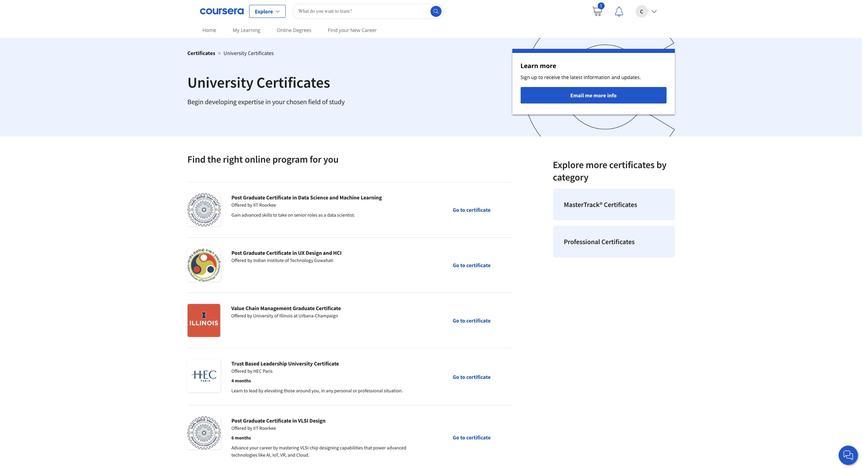 Task type: describe. For each thing, give the bounding box(es) containing it.
certificates > university certificates
[[187, 50, 274, 56]]

find your new career link
[[325, 22, 380, 38]]

What do you want to learn? text field
[[293, 4, 444, 19]]

0 horizontal spatial the
[[208, 153, 221, 166]]

months inside trust based leadership university certificate offered by hec paris 4 months
[[235, 378, 251, 384]]

gain advanced skills to take on senior roles as a data scientist.
[[232, 212, 355, 218]]

in left any
[[321, 388, 325, 394]]

in for ux
[[292, 250, 297, 257]]

go for post graduate certificate in vlsi design
[[453, 435, 459, 441]]

chain
[[246, 305, 259, 312]]

home link
[[200, 22, 219, 38]]

career
[[362, 27, 377, 33]]

certificate for trust based leadership university certificate
[[467, 374, 491, 381]]

situation.
[[384, 388, 403, 394]]

chat with us image
[[843, 450, 854, 461]]

learn more
[[521, 62, 557, 70]]

like
[[258, 452, 266, 459]]

coursera image
[[200, 6, 244, 17]]

urbana-
[[299, 313, 315, 319]]

the inside learn more status
[[562, 74, 569, 81]]

offered inside value chain management graduate certificate offered by university of illinois at urbana-champaign
[[231, 313, 246, 319]]

certificate for vlsi
[[266, 418, 291, 425]]

iot,
[[273, 452, 279, 459]]

designing
[[319, 445, 339, 451]]

to inside learn more status
[[539, 74, 543, 81]]

learn to lead by elevating those around you, in any personal or professional situation.
[[232, 388, 403, 394]]

certificates link
[[187, 50, 215, 56]]

advanced inside advance your career by mastering vlsi chip designing capabilities that power advanced technologies like ai, iot, vr, and cloud.
[[387, 445, 407, 451]]

advance your career by mastering vlsi chip designing capabilities that power advanced technologies like ai, iot, vr, and cloud.
[[232, 445, 407, 459]]

offered inside post graduate certificate in data science and machine learning offered by iit roorkee
[[232, 202, 247, 208]]

go for post graduate certificate in ux design and hci
[[453, 262, 459, 269]]

certificates for university certificates
[[257, 73, 330, 92]]

program
[[273, 153, 308, 166]]

by inside advance your career by mastering vlsi chip designing capabilities that power advanced technologies like ai, iot, vr, and cloud.
[[273, 445, 278, 451]]

my learning
[[233, 27, 260, 33]]

for
[[310, 153, 322, 166]]

begin developing expertise in your chosen field of study
[[187, 97, 345, 106]]

in for data
[[292, 194, 297, 201]]

university certificates link
[[224, 50, 274, 56]]

more inside button
[[594, 92, 606, 99]]

sign up to receive the latest information and updates.
[[521, 74, 641, 81]]

elevating
[[264, 388, 283, 394]]

by inside post graduate certificate in vlsi design offered by iit roorkee 6 months
[[248, 426, 252, 432]]

you
[[324, 153, 339, 166]]

iit roorkee image for post graduate certificate in data science and machine learning
[[187, 194, 221, 227]]

certificate for post graduate certificate in data science and machine learning
[[467, 207, 491, 213]]

learning inside post graduate certificate in data science and machine learning offered by iit roorkee
[[361, 194, 382, 201]]

roles
[[308, 212, 318, 218]]

science
[[310, 194, 328, 201]]

study
[[329, 97, 345, 106]]

vlsi inside post graduate certificate in vlsi design offered by iit roorkee 6 months
[[298, 418, 308, 425]]

that
[[364, 445, 372, 451]]

graduate for data
[[243, 194, 265, 201]]

go to certificate for post graduate certificate in vlsi design
[[453, 435, 491, 441]]

capabilities
[[340, 445, 363, 451]]

your for career
[[250, 445, 259, 451]]

university right > on the top
[[224, 50, 247, 56]]

iit inside post graduate certificate in data science and machine learning offered by iit roorkee
[[253, 202, 259, 208]]

advance
[[232, 445, 249, 451]]

email
[[571, 92, 584, 99]]

professional
[[358, 388, 383, 394]]

begin
[[187, 97, 204, 106]]

information
[[584, 74, 611, 81]]

c
[[640, 8, 644, 15]]

info
[[608, 92, 617, 99]]

university of illinois at urbana-champaign image
[[187, 304, 220, 337]]

explore for explore more certificates by category
[[553, 159, 584, 171]]

technology
[[290, 258, 313, 264]]

4
[[232, 378, 234, 384]]

technologies
[[232, 452, 257, 459]]

online
[[245, 153, 271, 166]]

your for new
[[339, 27, 349, 33]]

online degrees link
[[274, 22, 314, 38]]

university inside trust based leadership university certificate offered by hec paris 4 months
[[288, 360, 313, 367]]

latest
[[570, 74, 583, 81]]

find for find the right online program for you
[[187, 153, 206, 166]]

degrees
[[293, 27, 312, 33]]

design for ux
[[306, 250, 322, 257]]

sign
[[521, 74, 530, 81]]

c button
[[630, 0, 663, 22]]

mastertrack® certificates
[[564, 200, 637, 209]]

certificate for post graduate certificate in ux design and hci
[[467, 262, 491, 269]]

value chain management graduate certificate offered by university of illinois at urbana-champaign
[[231, 305, 341, 319]]

professional certificates link
[[553, 226, 675, 258]]

illinois
[[279, 313, 293, 319]]

post graduate certificate in ux design and hci offered by indian institute of technology guwahati
[[232, 250, 342, 264]]

explore more certificates by category
[[553, 159, 667, 184]]

go to certificate for post graduate certificate in ux design and hci
[[453, 262, 491, 269]]

home
[[203, 27, 216, 33]]

indian
[[253, 258, 266, 264]]

mastertrack®
[[564, 200, 603, 209]]

go to certificate for post graduate certificate in data science and machine learning
[[453, 207, 491, 213]]

learn more status
[[513, 49, 675, 115]]

and inside learn more status
[[612, 74, 620, 81]]

>
[[218, 50, 221, 56]]

shopping cart: 1 item element
[[592, 2, 605, 17]]

indian institute of technology guwahati image
[[187, 249, 221, 282]]

around
[[296, 388, 311, 394]]

those
[[284, 388, 295, 394]]

6
[[232, 435, 234, 441]]

by inside explore more certificates by category
[[657, 159, 667, 171]]

value
[[231, 305, 245, 312]]

design for vlsi
[[310, 418, 326, 425]]

graduate for ux
[[243, 250, 265, 257]]

find for find your new career
[[328, 27, 338, 33]]

certificates
[[610, 159, 655, 171]]

machine
[[340, 194, 360, 201]]

post graduate certificate in data science and machine learning offered by iit roorkee
[[232, 194, 382, 208]]

you,
[[312, 388, 320, 394]]

my learning link
[[230, 22, 263, 38]]

trust based leadership university certificate offered by hec paris 4 months
[[232, 360, 339, 384]]

any
[[326, 388, 333, 394]]

iit roorkee image for post graduate certificate in vlsi design
[[187, 417, 221, 450]]

iit inside post graduate certificate in vlsi design offered by iit roorkee 6 months
[[253, 426, 259, 432]]

my
[[233, 27, 240, 33]]

by inside trust based leadership university certificate offered by hec paris 4 months
[[248, 368, 252, 375]]

email me more info button
[[521, 87, 667, 104]]



Task type: locate. For each thing, give the bounding box(es) containing it.
post for data
[[232, 194, 242, 201]]

post graduate certificate in vlsi design offered by iit roorkee 6 months
[[232, 418, 326, 441]]

vlsi down around
[[298, 418, 308, 425]]

find inside "link"
[[328, 27, 338, 33]]

0 vertical spatial roorkee
[[259, 202, 276, 208]]

1 iit from the top
[[253, 202, 259, 208]]

offered inside post graduate certificate in vlsi design offered by iit roorkee 6 months
[[232, 426, 247, 432]]

and inside post graduate certificate in data science and machine learning offered by iit roorkee
[[330, 194, 339, 201]]

category
[[553, 171, 589, 184]]

offered inside trust based leadership university certificate offered by hec paris 4 months
[[232, 368, 247, 375]]

3 certificate from the top
[[467, 317, 491, 324]]

2 months from the top
[[235, 435, 251, 441]]

in for vlsi
[[292, 418, 297, 425]]

explore button
[[249, 5, 286, 18]]

post inside post graduate certificate in vlsi design offered by iit roorkee 6 months
[[232, 418, 242, 425]]

university
[[224, 50, 247, 56], [187, 73, 254, 92], [253, 313, 273, 319], [288, 360, 313, 367]]

power
[[373, 445, 386, 451]]

2 vertical spatial more
[[586, 159, 608, 171]]

online degrees
[[277, 27, 312, 33]]

a
[[324, 212, 326, 218]]

data
[[327, 212, 336, 218]]

1 vertical spatial learning
[[361, 194, 382, 201]]

roorkee up the career
[[259, 426, 276, 432]]

lead
[[249, 388, 258, 394]]

1 horizontal spatial learning
[[361, 194, 382, 201]]

certificate inside trust based leadership university certificate offered by hec paris 4 months
[[314, 360, 339, 367]]

5 certificate from the top
[[467, 435, 491, 441]]

months
[[235, 378, 251, 384], [235, 435, 251, 441]]

post for vlsi
[[232, 418, 242, 425]]

and up guwahati
[[323, 250, 332, 257]]

certificate up mastering
[[266, 418, 291, 425]]

certificate
[[467, 207, 491, 213], [467, 262, 491, 269], [467, 317, 491, 324], [467, 374, 491, 381], [467, 435, 491, 441]]

0 vertical spatial months
[[235, 378, 251, 384]]

professional
[[564, 238, 600, 246]]

advanced right the gain
[[242, 212, 261, 218]]

your
[[339, 27, 349, 33], [272, 97, 285, 106], [250, 445, 259, 451]]

data
[[298, 194, 309, 201]]

0 vertical spatial iit roorkee image
[[187, 194, 221, 227]]

1 horizontal spatial your
[[272, 97, 285, 106]]

as
[[319, 212, 323, 218]]

advanced right "power"
[[387, 445, 407, 451]]

me
[[585, 92, 593, 99]]

by inside post graduate certificate in ux design and hci offered by indian institute of technology guwahati
[[248, 258, 252, 264]]

gain
[[232, 212, 241, 218]]

0 vertical spatial more
[[540, 62, 557, 70]]

design up guwahati
[[306, 250, 322, 257]]

1 post from the top
[[232, 194, 242, 201]]

by inside value chain management graduate certificate offered by university of illinois at urbana-champaign
[[247, 313, 252, 319]]

personal
[[334, 388, 352, 394]]

more for learn
[[540, 62, 557, 70]]

iit roorkee image left the gain
[[187, 194, 221, 227]]

iit roorkee image
[[187, 194, 221, 227], [187, 417, 221, 450]]

certificate inside post graduate certificate in data science and machine learning offered by iit roorkee
[[266, 194, 291, 201]]

graduate up the career
[[243, 418, 265, 425]]

of inside post graduate certificate in ux design and hci offered by indian institute of technology guwahati
[[285, 258, 289, 264]]

of right institute
[[285, 258, 289, 264]]

expertise
[[238, 97, 264, 106]]

4 go to certificate from the top
[[453, 374, 491, 381]]

roorkee inside post graduate certificate in data science and machine learning offered by iit roorkee
[[259, 202, 276, 208]]

at
[[294, 313, 298, 319]]

chip
[[310, 445, 319, 451]]

go to certificate for value chain management graduate certificate
[[453, 317, 491, 324]]

4 go from the top
[[453, 374, 459, 381]]

explore
[[255, 8, 273, 15], [553, 159, 584, 171]]

university up developing
[[187, 73, 254, 92]]

post inside post graduate certificate in ux design and hci offered by indian institute of technology guwahati
[[232, 250, 242, 257]]

0 vertical spatial advanced
[[242, 212, 261, 218]]

and right science on the left top of page
[[330, 194, 339, 201]]

vlsi
[[298, 418, 308, 425], [300, 445, 309, 451]]

paris
[[263, 368, 273, 375]]

1
[[600, 2, 603, 9]]

2 vertical spatial post
[[232, 418, 242, 425]]

1 vertical spatial the
[[208, 153, 221, 166]]

certificate for data
[[266, 194, 291, 201]]

3 go from the top
[[453, 317, 459, 324]]

1 go from the top
[[453, 207, 459, 213]]

or
[[353, 388, 357, 394]]

university certificates
[[187, 73, 330, 92]]

graduate for vlsi
[[243, 418, 265, 425]]

0 horizontal spatial your
[[250, 445, 259, 451]]

0 vertical spatial post
[[232, 194, 242, 201]]

by
[[657, 159, 667, 171], [248, 202, 252, 208], [248, 258, 252, 264], [247, 313, 252, 319], [248, 368, 252, 375], [259, 388, 264, 394], [248, 426, 252, 432], [273, 445, 278, 451]]

graduate up indian
[[243, 250, 265, 257]]

in inside post graduate certificate in data science and machine learning offered by iit roorkee
[[292, 194, 297, 201]]

university down chain
[[253, 313, 273, 319]]

certificate for post graduate certificate in vlsi design
[[467, 435, 491, 441]]

1 roorkee from the top
[[259, 202, 276, 208]]

offered inside post graduate certificate in ux design and hci offered by indian institute of technology guwahati
[[232, 258, 247, 264]]

graduate inside post graduate certificate in ux design and hci offered by indian institute of technology guwahati
[[243, 250, 265, 257]]

go for post graduate certificate in data science and machine learning
[[453, 207, 459, 213]]

in up mastering
[[292, 418, 297, 425]]

ux
[[298, 250, 305, 257]]

design
[[306, 250, 322, 257], [310, 418, 326, 425]]

offered up the gain
[[232, 202, 247, 208]]

and inside post graduate certificate in ux design and hci offered by indian institute of technology guwahati
[[323, 250, 332, 257]]

professional certificates
[[564, 238, 635, 246]]

learn inside status
[[521, 62, 539, 70]]

the left latest
[[562, 74, 569, 81]]

0 vertical spatial explore
[[255, 8, 273, 15]]

3 go to certificate from the top
[[453, 317, 491, 324]]

0 vertical spatial learning
[[241, 27, 260, 33]]

in
[[266, 97, 271, 106], [292, 194, 297, 201], [292, 250, 297, 257], [321, 388, 325, 394], [292, 418, 297, 425]]

management
[[260, 305, 292, 312]]

2 go from the top
[[453, 262, 459, 269]]

0 vertical spatial of
[[322, 97, 328, 106]]

learn for learn to lead by elevating those around you, in any personal or professional situation.
[[232, 388, 243, 394]]

1 horizontal spatial advanced
[[387, 445, 407, 451]]

design inside post graduate certificate in vlsi design offered by iit roorkee 6 months
[[310, 418, 326, 425]]

of
[[322, 97, 328, 106], [285, 258, 289, 264], [274, 313, 278, 319]]

certificates for professional certificates
[[602, 238, 635, 246]]

vr,
[[280, 452, 287, 459]]

go to certificate for trust based leadership university certificate
[[453, 374, 491, 381]]

career
[[260, 445, 272, 451]]

list containing mastertrack® certificates
[[550, 186, 678, 261]]

2 certificate from the top
[[467, 262, 491, 269]]

and inside advance your career by mastering vlsi chip designing capabilities that power advanced technologies like ai, iot, vr, and cloud.
[[288, 452, 296, 459]]

0 vertical spatial learn
[[521, 62, 539, 70]]

your inside "link"
[[339, 27, 349, 33]]

certificate up any
[[314, 360, 339, 367]]

design inside post graduate certificate in ux design and hci offered by indian institute of technology guwahati
[[306, 250, 322, 257]]

months right 4
[[235, 378, 251, 384]]

2 horizontal spatial your
[[339, 27, 349, 33]]

certificate up institute
[[266, 250, 291, 257]]

1 vertical spatial learn
[[232, 388, 243, 394]]

2 iit from the top
[[253, 426, 259, 432]]

go for trust based leadership university certificate
[[453, 374, 459, 381]]

hec
[[253, 368, 262, 375]]

design up chip
[[310, 418, 326, 425]]

certificate up take
[[266, 194, 291, 201]]

offered down the value
[[231, 313, 246, 319]]

iit
[[253, 202, 259, 208], [253, 426, 259, 432]]

certificates for mastertrack® certificates
[[604, 200, 637, 209]]

5 go from the top
[[453, 435, 459, 441]]

find the right online program for you
[[187, 153, 339, 166]]

your left "chosen"
[[272, 97, 285, 106]]

in left ux
[[292, 250, 297, 257]]

explore for explore
[[255, 8, 273, 15]]

1 iit roorkee image from the top
[[187, 194, 221, 227]]

0 horizontal spatial advanced
[[242, 212, 261, 218]]

2 vertical spatial of
[[274, 313, 278, 319]]

skills
[[262, 212, 272, 218]]

learn up the sign at the right of page
[[521, 62, 539, 70]]

None search field
[[293, 4, 444, 19]]

university right leadership
[[288, 360, 313, 367]]

2 post from the top
[[232, 250, 242, 257]]

3 post from the top
[[232, 418, 242, 425]]

1 vertical spatial of
[[285, 258, 289, 264]]

0 horizontal spatial find
[[187, 153, 206, 166]]

certificates inside professional certificates 'link'
[[602, 238, 635, 246]]

0 vertical spatial design
[[306, 250, 322, 257]]

your left new
[[339, 27, 349, 33]]

graduate inside post graduate certificate in data science and machine learning offered by iit roorkee
[[243, 194, 265, 201]]

ai,
[[266, 452, 272, 459]]

hec paris image
[[187, 360, 221, 393]]

online
[[277, 27, 292, 33]]

1 horizontal spatial the
[[562, 74, 569, 81]]

in right expertise
[[266, 97, 271, 106]]

post inside post graduate certificate in data science and machine learning offered by iit roorkee
[[232, 194, 242, 201]]

graduate inside value chain management graduate certificate offered by university of illinois at urbana-champaign
[[293, 305, 315, 312]]

and down mastering
[[288, 452, 296, 459]]

0 vertical spatial vlsi
[[298, 418, 308, 425]]

2 roorkee from the top
[[259, 426, 276, 432]]

1 vertical spatial explore
[[553, 159, 584, 171]]

certificate
[[266, 194, 291, 201], [266, 250, 291, 257], [316, 305, 341, 312], [314, 360, 339, 367], [266, 418, 291, 425]]

certificate for value chain management graduate certificate
[[467, 317, 491, 324]]

5 go to certificate from the top
[[453, 435, 491, 441]]

iit roorkee image left 6
[[187, 417, 221, 450]]

learn down 4
[[232, 388, 243, 394]]

1 vertical spatial vlsi
[[300, 445, 309, 451]]

0 horizontal spatial of
[[274, 313, 278, 319]]

1 go to certificate from the top
[[453, 207, 491, 213]]

your inside advance your career by mastering vlsi chip designing capabilities that power advanced technologies like ai, iot, vr, and cloud.
[[250, 445, 259, 451]]

1 vertical spatial iit roorkee image
[[187, 417, 221, 450]]

2 vertical spatial your
[[250, 445, 259, 451]]

1 months from the top
[[235, 378, 251, 384]]

learning inside my learning link
[[241, 27, 260, 33]]

certificates
[[187, 50, 215, 56], [248, 50, 274, 56], [257, 73, 330, 92], [604, 200, 637, 209], [602, 238, 635, 246]]

of down management
[[274, 313, 278, 319]]

roorkee up skills at the top left of the page
[[259, 202, 276, 208]]

offered down trust
[[232, 368, 247, 375]]

based
[[245, 360, 260, 367]]

scientist.
[[337, 212, 355, 218]]

up
[[531, 74, 537, 81]]

your up like
[[250, 445, 259, 451]]

1 horizontal spatial learn
[[521, 62, 539, 70]]

0 vertical spatial your
[[339, 27, 349, 33]]

in for your
[[266, 97, 271, 106]]

1 vertical spatial roorkee
[[259, 426, 276, 432]]

in inside post graduate certificate in vlsi design offered by iit roorkee 6 months
[[292, 418, 297, 425]]

vlsi inside advance your career by mastering vlsi chip designing capabilities that power advanced technologies like ai, iot, vr, and cloud.
[[300, 445, 309, 451]]

hci
[[333, 250, 342, 257]]

receive
[[545, 74, 561, 81]]

1 vertical spatial design
[[310, 418, 326, 425]]

of right "field"
[[322, 97, 328, 106]]

1 vertical spatial advanced
[[387, 445, 407, 451]]

graduate up urbana-
[[293, 305, 315, 312]]

2 horizontal spatial of
[[322, 97, 328, 106]]

institute
[[267, 258, 284, 264]]

list
[[550, 186, 678, 261]]

graduate
[[243, 194, 265, 201], [243, 250, 265, 257], [293, 305, 315, 312], [243, 418, 265, 425]]

offered left indian
[[232, 258, 247, 264]]

mastering
[[279, 445, 299, 451]]

guwahati
[[314, 258, 334, 264]]

learning right my
[[241, 27, 260, 33]]

1 vertical spatial your
[[272, 97, 285, 106]]

1 vertical spatial post
[[232, 250, 242, 257]]

1 vertical spatial iit
[[253, 426, 259, 432]]

2 iit roorkee image from the top
[[187, 417, 221, 450]]

in inside post graduate certificate in ux design and hci offered by indian institute of technology guwahati
[[292, 250, 297, 257]]

0 vertical spatial find
[[328, 27, 338, 33]]

1 vertical spatial find
[[187, 153, 206, 166]]

right
[[223, 153, 243, 166]]

on
[[288, 212, 293, 218]]

certificate inside value chain management graduate certificate offered by university of illinois at urbana-champaign
[[316, 305, 341, 312]]

take
[[278, 212, 287, 218]]

and left updates.
[[612, 74, 620, 81]]

by inside post graduate certificate in data science and machine learning offered by iit roorkee
[[248, 202, 252, 208]]

email me more info
[[571, 92, 617, 99]]

months inside post graduate certificate in vlsi design offered by iit roorkee 6 months
[[235, 435, 251, 441]]

0 horizontal spatial learning
[[241, 27, 260, 33]]

0 vertical spatial the
[[562, 74, 569, 81]]

explore inside explore more certificates by category
[[553, 159, 584, 171]]

0 horizontal spatial explore
[[255, 8, 273, 15]]

find
[[328, 27, 338, 33], [187, 153, 206, 166]]

champaign
[[315, 313, 338, 319]]

field
[[308, 97, 321, 106]]

roorkee inside post graduate certificate in vlsi design offered by iit roorkee 6 months
[[259, 426, 276, 432]]

learn for learn more
[[521, 62, 539, 70]]

1 horizontal spatial explore
[[553, 159, 584, 171]]

graduate up skills at the top left of the page
[[243, 194, 265, 201]]

1 horizontal spatial of
[[285, 258, 289, 264]]

4 certificate from the top
[[467, 374, 491, 381]]

1 vertical spatial more
[[594, 92, 606, 99]]

post
[[232, 194, 242, 201], [232, 250, 242, 257], [232, 418, 242, 425]]

certificates inside mastertrack® certificates link
[[604, 200, 637, 209]]

certificate up champaign
[[316, 305, 341, 312]]

find your new career
[[328, 27, 377, 33]]

0 vertical spatial iit
[[253, 202, 259, 208]]

more for explore
[[586, 159, 608, 171]]

0 horizontal spatial learn
[[232, 388, 243, 394]]

1 horizontal spatial find
[[328, 27, 338, 33]]

go for value chain management graduate certificate
[[453, 317, 459, 324]]

months right 6
[[235, 435, 251, 441]]

vlsi up the cloud.
[[300, 445, 309, 451]]

of inside value chain management graduate certificate offered by university of illinois at urbana-champaign
[[274, 313, 278, 319]]

trust
[[232, 360, 244, 367]]

in left data
[[292, 194, 297, 201]]

university inside value chain management graduate certificate offered by university of illinois at urbana-champaign
[[253, 313, 273, 319]]

post for ux
[[232, 250, 242, 257]]

1 certificate from the top
[[467, 207, 491, 213]]

certificate inside post graduate certificate in ux design and hci offered by indian institute of technology guwahati
[[266, 250, 291, 257]]

more inside explore more certificates by category
[[586, 159, 608, 171]]

certificate inside post graduate certificate in vlsi design offered by iit roorkee 6 months
[[266, 418, 291, 425]]

certificate for ux
[[266, 250, 291, 257]]

2 go to certificate from the top
[[453, 262, 491, 269]]

learning right 'machine' on the top left of page
[[361, 194, 382, 201]]

the left right in the left top of the page
[[208, 153, 221, 166]]

offered up 6
[[232, 426, 247, 432]]

graduate inside post graduate certificate in vlsi design offered by iit roorkee 6 months
[[243, 418, 265, 425]]

explore inside 'popup button'
[[255, 8, 273, 15]]

1 vertical spatial months
[[235, 435, 251, 441]]

advanced
[[242, 212, 261, 218], [387, 445, 407, 451]]



Task type: vqa. For each thing, say whether or not it's contained in the screenshot.
first the months from the top
yes



